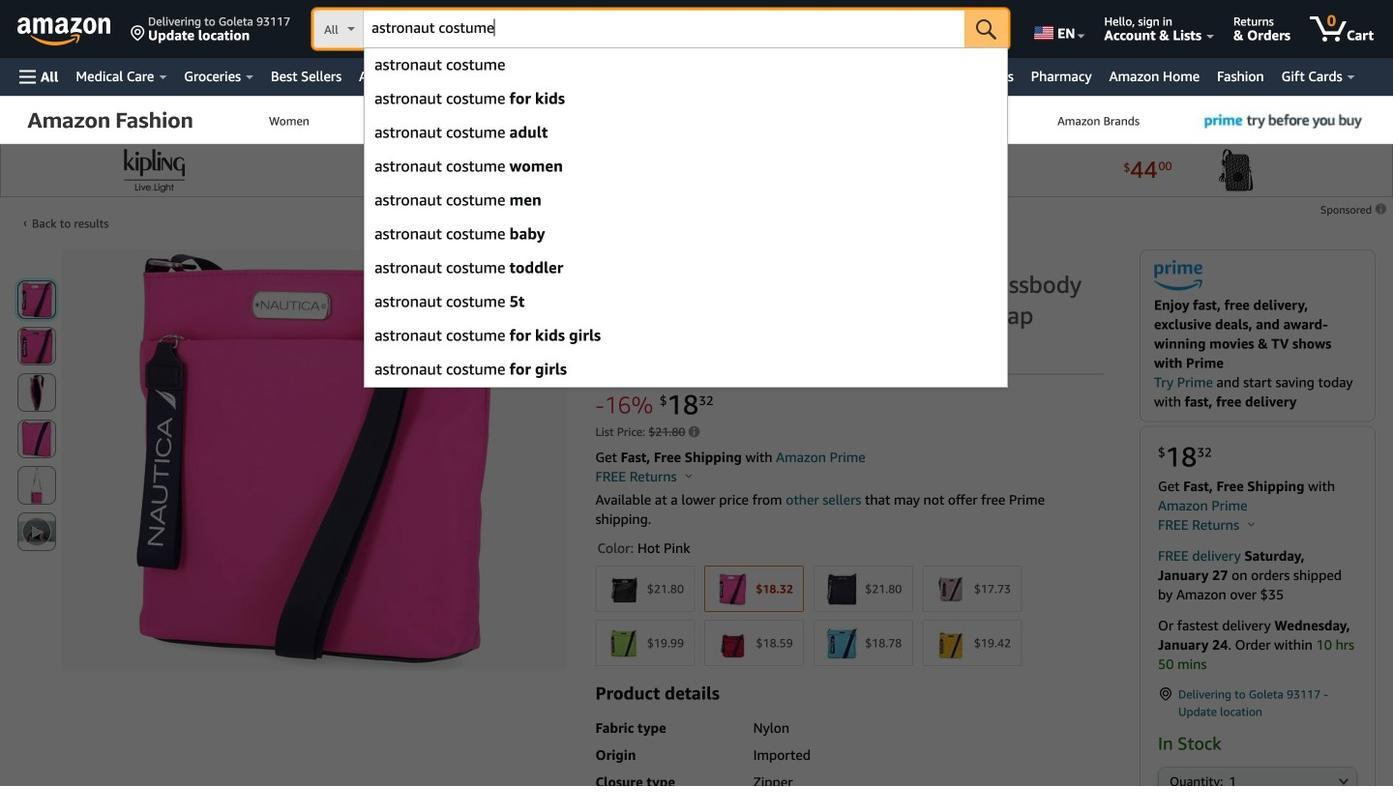 Task type: vqa. For each thing, say whether or not it's contained in the screenshot.
the rightmost "94112‌"
no



Task type: describe. For each thing, give the bounding box(es) containing it.
none submit inside search field
[[965, 10, 1009, 48]]

lilac rose image
[[933, 572, 968, 607]]

amazon image
[[17, 17, 111, 46]]

nautica diver nylon small womens crossbody bag purse with adjustable shoulder strap image
[[136, 250, 492, 672]]

dropdown image
[[1339, 778, 1349, 786]]

scuba blue image
[[824, 626, 859, 661]]

amazon fashion image
[[27, 97, 213, 145]]

lime image
[[606, 626, 641, 661]]



Task type: locate. For each thing, give the bounding box(es) containing it.
None submit
[[965, 10, 1009, 48]]

prime try before you buy image
[[1196, 97, 1372, 144]]

indigo image
[[824, 572, 859, 607]]

None search field
[[314, 10, 1009, 50]]

black image
[[606, 572, 641, 607]]

Search Amazon text field
[[364, 11, 965, 47]]

sunny (yellow) image
[[933, 626, 968, 661]]

hot pink image
[[715, 572, 750, 607]]

navigation navigation
[[0, 0, 1394, 388]]

red image
[[715, 626, 750, 661]]

none search field inside the navigation navigation
[[314, 10, 1009, 50]]

option group
[[590, 562, 1105, 671]]

amazon prime logo image
[[1155, 260, 1203, 295]]



